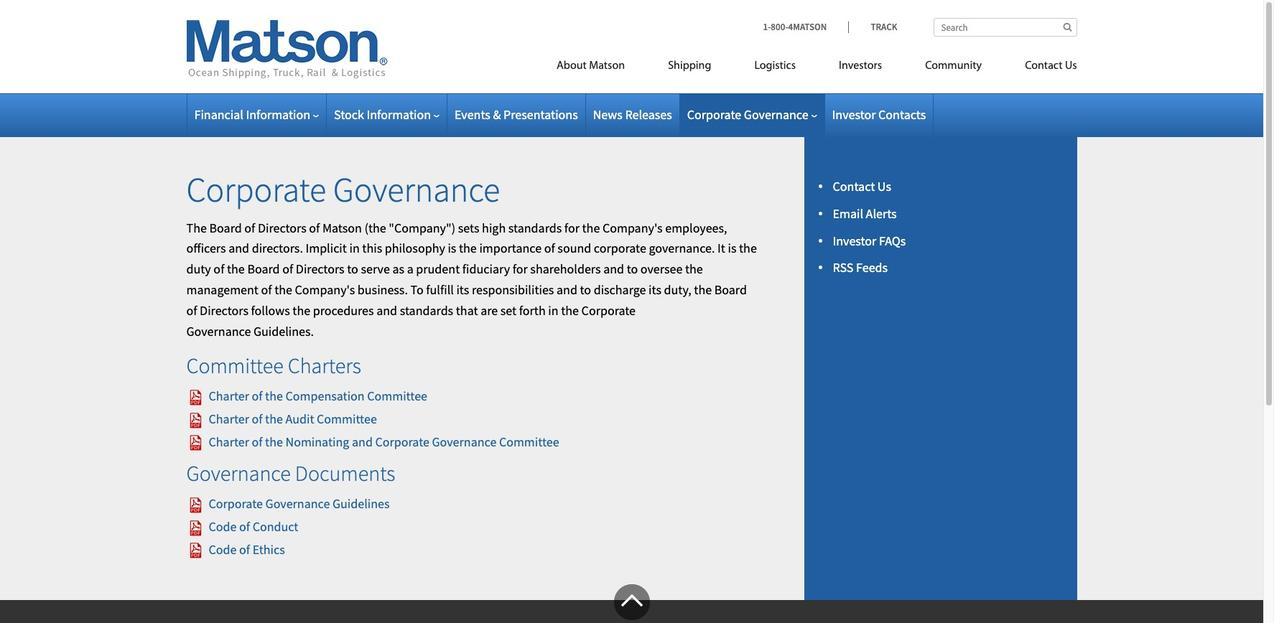 Task type: locate. For each thing, give the bounding box(es) containing it.
the
[[582, 220, 600, 236], [459, 240, 477, 257], [739, 240, 757, 257], [227, 261, 245, 278], [685, 261, 703, 278], [275, 282, 292, 298], [694, 282, 712, 298], [293, 302, 311, 319], [561, 302, 579, 319], [265, 388, 283, 405], [265, 411, 283, 428], [265, 434, 283, 450]]

1 vertical spatial charter
[[209, 411, 249, 428]]

code down "code of conduct" "link"
[[209, 541, 237, 558]]

in right forth
[[549, 302, 559, 319]]

and right officers
[[229, 240, 249, 257]]

charter of the compensation committee link
[[186, 388, 428, 405]]

standards
[[509, 220, 562, 236], [400, 302, 454, 319]]

for up responsibilities in the left of the page
[[513, 261, 528, 278]]

stock information link
[[334, 106, 440, 123]]

1 vertical spatial board
[[247, 261, 280, 278]]

investor up rss feeds link
[[833, 233, 877, 249]]

1 vertical spatial investor
[[833, 233, 877, 249]]

investor down "investors" link
[[833, 106, 876, 123]]

the up "management"
[[227, 261, 245, 278]]

of up charter of the audit committee link
[[252, 388, 263, 405]]

and
[[229, 240, 249, 257], [604, 261, 624, 278], [557, 282, 578, 298], [377, 302, 397, 319], [352, 434, 373, 450]]

1 code from the top
[[209, 519, 237, 535]]

corporate inside "charter of the compensation committee charter of the audit committee charter of the nominating and corporate governance committee"
[[375, 434, 430, 450]]

directors up directors.
[[258, 220, 307, 236]]

0 horizontal spatial contact us link
[[833, 178, 892, 195]]

0 vertical spatial contact us link
[[1004, 53, 1078, 83]]

its up that at the left of the page
[[457, 282, 469, 298]]

matson right the about
[[589, 60, 625, 72]]

about matson link
[[535, 53, 647, 83]]

email
[[833, 205, 864, 222]]

company's up corporate
[[603, 220, 663, 236]]

implicit
[[306, 240, 347, 257]]

in left this
[[350, 240, 360, 257]]

the right follows
[[293, 302, 311, 319]]

0 horizontal spatial its
[[457, 282, 469, 298]]

1-800-4matson link
[[764, 21, 849, 33]]

corporate up directors.
[[186, 168, 326, 211]]

code up code of ethics link
[[209, 519, 237, 535]]

0 horizontal spatial standards
[[400, 302, 454, 319]]

of down directors.
[[283, 261, 293, 278]]

0 horizontal spatial contact us
[[833, 178, 892, 195]]

and inside "charter of the compensation committee charter of the audit committee charter of the nominating and corporate governance committee"
[[352, 434, 373, 450]]

its
[[457, 282, 469, 298], [649, 282, 662, 298]]

contact
[[1026, 60, 1063, 72], [833, 178, 875, 195]]

0 vertical spatial board
[[209, 220, 242, 236]]

us up alerts
[[878, 178, 892, 195]]

philosophy
[[385, 240, 445, 257]]

of left audit
[[252, 411, 263, 428]]

prudent
[[416, 261, 460, 278]]

corporate up "code of conduct" "link"
[[209, 496, 263, 513]]

corporate governance link
[[688, 106, 817, 123]]

and up documents
[[352, 434, 373, 450]]

directors down "management"
[[200, 302, 249, 319]]

for up sound
[[565, 220, 580, 236]]

information right stock
[[367, 106, 431, 123]]

events
[[455, 106, 491, 123]]

0 horizontal spatial company's
[[295, 282, 355, 298]]

0 vertical spatial contact
[[1026, 60, 1063, 72]]

fulfill
[[426, 282, 454, 298]]

0 vertical spatial standards
[[509, 220, 562, 236]]

responsibilities
[[472, 282, 554, 298]]

financial
[[194, 106, 244, 123]]

contact us up the email alerts link
[[833, 178, 892, 195]]

0 vertical spatial contact us
[[1026, 60, 1078, 72]]

board down directors.
[[247, 261, 280, 278]]

1 horizontal spatial its
[[649, 282, 662, 298]]

of down "management"
[[186, 302, 197, 319]]

contact inside top menu navigation
[[1026, 60, 1063, 72]]

1 horizontal spatial matson
[[589, 60, 625, 72]]

governance inside the corporate governance guidelines code of conduct code of ethics
[[266, 496, 330, 513]]

contact us
[[1026, 60, 1078, 72], [833, 178, 892, 195]]

contact down search search field
[[1026, 60, 1063, 72]]

contact us down "search" icon
[[1026, 60, 1078, 72]]

0 vertical spatial company's
[[603, 220, 663, 236]]

0 horizontal spatial information
[[246, 106, 310, 123]]

"company")
[[389, 220, 456, 236]]

charter
[[209, 388, 249, 405], [209, 411, 249, 428], [209, 434, 249, 450]]

corporate up documents
[[375, 434, 430, 450]]

1 horizontal spatial is
[[728, 240, 737, 257]]

1 horizontal spatial information
[[367, 106, 431, 123]]

2 vertical spatial charter
[[209, 434, 249, 450]]

rss feeds link
[[833, 260, 888, 276]]

0 vertical spatial code
[[209, 519, 237, 535]]

rss feeds
[[833, 260, 888, 276]]

to down "shareholders"
[[580, 282, 591, 298]]

0 horizontal spatial corporate governance
[[186, 168, 500, 211]]

1 charter from the top
[[209, 388, 249, 405]]

footer
[[0, 585, 1264, 624]]

matson image
[[186, 20, 388, 79]]

corporate down discharge
[[582, 302, 636, 319]]

0 vertical spatial in
[[350, 240, 360, 257]]

1 horizontal spatial for
[[565, 220, 580, 236]]

employees,
[[666, 220, 728, 236]]

code
[[209, 519, 237, 535], [209, 541, 237, 558]]

to down corporate
[[627, 261, 638, 278]]

1 horizontal spatial contact us
[[1026, 60, 1078, 72]]

investor faqs link
[[833, 233, 906, 249]]

investor contacts link
[[833, 106, 926, 123]]

standards up the 'importance' at the left
[[509, 220, 562, 236]]

that
[[456, 302, 478, 319]]

of down charter of the audit committee link
[[252, 434, 263, 450]]

for
[[565, 220, 580, 236], [513, 261, 528, 278]]

fiduciary
[[463, 261, 510, 278]]

the right it
[[739, 240, 757, 257]]

corporate governance down logistics link
[[688, 106, 809, 123]]

email alerts
[[833, 205, 897, 222]]

is up prudent
[[448, 240, 457, 257]]

information right financial
[[246, 106, 310, 123]]

contact us link
[[1004, 53, 1078, 83], [833, 178, 892, 195]]

corporate inside the corporate governance guidelines code of conduct code of ethics
[[209, 496, 263, 513]]

0 horizontal spatial is
[[448, 240, 457, 257]]

releases
[[625, 106, 672, 123]]

the up sound
[[582, 220, 600, 236]]

1 vertical spatial contact us
[[833, 178, 892, 195]]

0 horizontal spatial matson
[[323, 220, 362, 236]]

0 vertical spatial investor
[[833, 106, 876, 123]]

to left serve
[[347, 261, 358, 278]]

board up officers
[[209, 220, 242, 236]]

2 information from the left
[[367, 106, 431, 123]]

the right forth
[[561, 302, 579, 319]]

standards down to
[[400, 302, 454, 319]]

2 charter from the top
[[209, 411, 249, 428]]

stock
[[334, 106, 364, 123]]

us inside top menu navigation
[[1066, 60, 1078, 72]]

board down it
[[715, 282, 747, 298]]

investor for investor contacts
[[833, 106, 876, 123]]

contact up email
[[833, 178, 875, 195]]

investors link
[[818, 53, 904, 83]]

company's up procedures
[[295, 282, 355, 298]]

1 information from the left
[[246, 106, 310, 123]]

procedures
[[313, 302, 374, 319]]

corporate governance guidelines code of conduct code of ethics
[[209, 496, 390, 558]]

4matson
[[789, 21, 827, 33]]

corporate
[[688, 106, 742, 123], [186, 168, 326, 211], [582, 302, 636, 319], [375, 434, 430, 450], [209, 496, 263, 513]]

it
[[718, 240, 726, 257]]

contact us link down "search" icon
[[1004, 53, 1078, 83]]

logistics
[[755, 60, 796, 72]]

corporate governance
[[688, 106, 809, 123], [186, 168, 500, 211]]

matson up implicit
[[323, 220, 362, 236]]

of right duty
[[214, 261, 224, 278]]

its down oversee
[[649, 282, 662, 298]]

0 horizontal spatial for
[[513, 261, 528, 278]]

directors down implicit
[[296, 261, 345, 278]]

contact us link up the email alerts link
[[833, 178, 892, 195]]

1 horizontal spatial us
[[1066, 60, 1078, 72]]

governance
[[744, 106, 809, 123], [333, 168, 500, 211], [432, 434, 497, 450], [186, 460, 291, 487], [266, 496, 330, 513]]

1 vertical spatial standards
[[400, 302, 454, 319]]

committee
[[186, 352, 284, 380], [367, 388, 428, 405], [317, 411, 377, 428], [499, 434, 560, 450]]

contacts
[[879, 106, 926, 123]]

0 vertical spatial for
[[565, 220, 580, 236]]

is right it
[[728, 240, 737, 257]]

Search search field
[[934, 18, 1078, 37]]

0 vertical spatial corporate governance
[[688, 106, 809, 123]]

1 vertical spatial us
[[878, 178, 892, 195]]

and down "shareholders"
[[557, 282, 578, 298]]

1 horizontal spatial contact
[[1026, 60, 1063, 72]]

us down "search" icon
[[1066, 60, 1078, 72]]

0 vertical spatial us
[[1066, 60, 1078, 72]]

1 vertical spatial in
[[549, 302, 559, 319]]

importance
[[480, 240, 542, 257]]

logistics link
[[733, 53, 818, 83]]

1 horizontal spatial standards
[[509, 220, 562, 236]]

matson inside top menu navigation
[[589, 60, 625, 72]]

1 vertical spatial contact
[[833, 178, 875, 195]]

are
[[481, 302, 498, 319]]

1 vertical spatial code
[[209, 541, 237, 558]]

high
[[482, 220, 506, 236]]

0 vertical spatial charter
[[209, 388, 249, 405]]

None search field
[[934, 18, 1078, 37]]

investor
[[833, 106, 876, 123], [833, 233, 877, 249]]

information
[[246, 106, 310, 123], [367, 106, 431, 123]]

of up implicit
[[309, 220, 320, 236]]

shipping
[[668, 60, 712, 72]]

audit
[[286, 411, 314, 428]]

alerts
[[866, 205, 897, 222]]

investor contacts
[[833, 106, 926, 123]]

1 vertical spatial matson
[[323, 220, 362, 236]]

2 vertical spatial board
[[715, 282, 747, 298]]

1 vertical spatial company's
[[295, 282, 355, 298]]

corporate governance up (the at the left top
[[186, 168, 500, 211]]

0 vertical spatial matson
[[589, 60, 625, 72]]

is
[[448, 240, 457, 257], [728, 240, 737, 257]]

top menu navigation
[[492, 53, 1078, 83]]

3 charter from the top
[[209, 434, 249, 450]]

us
[[1066, 60, 1078, 72], [878, 178, 892, 195]]



Task type: describe. For each thing, give the bounding box(es) containing it.
of left sound
[[544, 240, 555, 257]]

guidelines
[[333, 496, 390, 513]]

1-800-4matson
[[764, 21, 827, 33]]

1 vertical spatial contact us link
[[833, 178, 892, 195]]

the down governance.
[[685, 261, 703, 278]]

0 horizontal spatial in
[[350, 240, 360, 257]]

officers
[[186, 240, 226, 257]]

search image
[[1064, 22, 1072, 32]]

conduct
[[253, 519, 299, 535]]

events & presentations
[[455, 106, 578, 123]]

committee charters
[[186, 352, 361, 380]]

1 horizontal spatial corporate governance
[[688, 106, 809, 123]]

&
[[493, 106, 501, 123]]

2 is from the left
[[728, 240, 737, 257]]

0 horizontal spatial to
[[347, 261, 358, 278]]

governance documents
[[186, 460, 395, 487]]

stock information
[[334, 106, 431, 123]]

about
[[557, 60, 587, 72]]

discharge
[[594, 282, 646, 298]]

the up follows
[[275, 282, 292, 298]]

news releases link
[[593, 106, 672, 123]]

forth
[[519, 302, 546, 319]]

information for stock information
[[367, 106, 431, 123]]

corporate inside the board of directors of matson (the "company") sets high standards for the company's employees, officers and directors. implicit in this philosophy is the importance of sound corporate governance. it is the duty of the board of directors to serve as a prudent fiduciary for shareholders and to oversee the management of the company's business. to fulfill its responsibilities and to discharge its duty, the board of directors follows the procedures and standards that are set forth in the corporate governance guidelines.
[[582, 302, 636, 319]]

of up code of ethics link
[[239, 519, 250, 535]]

(the
[[365, 220, 386, 236]]

rss
[[833, 260, 854, 276]]

code of conduct link
[[186, 519, 299, 535]]

investor faqs
[[833, 233, 906, 249]]

800-
[[771, 21, 789, 33]]

directors.
[[252, 240, 303, 257]]

governance inside "charter of the compensation committee charter of the audit committee charter of the nominating and corporate governance committee"
[[432, 434, 497, 450]]

contact us inside contact us link
[[1026, 60, 1078, 72]]

presentations
[[504, 106, 578, 123]]

the down sets
[[459, 240, 477, 257]]

code of ethics link
[[186, 541, 285, 558]]

to
[[411, 282, 424, 298]]

1 vertical spatial directors
[[296, 261, 345, 278]]

faqs
[[880, 233, 906, 249]]

matson inside the board of directors of matson (the "company") sets high standards for the company's employees, officers and directors. implicit in this philosophy is the importance of sound corporate governance. it is the duty of the board of directors to serve as a prudent fiduciary for shareholders and to oversee the management of the company's business. to fulfill its responsibilities and to discharge its duty, the board of directors follows the procedures and standards that are set forth in the corporate governance guidelines.
[[323, 220, 362, 236]]

1 vertical spatial corporate governance
[[186, 168, 500, 211]]

the
[[186, 220, 207, 236]]

community link
[[904, 53, 1004, 83]]

corporate down shipping link
[[688, 106, 742, 123]]

email alerts link
[[833, 205, 897, 222]]

1 horizontal spatial in
[[549, 302, 559, 319]]

the right duty,
[[694, 282, 712, 298]]

sets
[[458, 220, 480, 236]]

1-
[[764, 21, 771, 33]]

compensation
[[286, 388, 365, 405]]

track
[[871, 21, 898, 33]]

charter of the audit committee link
[[186, 411, 377, 428]]

1 horizontal spatial board
[[247, 261, 280, 278]]

1 its from the left
[[457, 282, 469, 298]]

charter of the nominating and corporate governance committee link
[[186, 434, 560, 450]]

the left audit
[[265, 411, 283, 428]]

management
[[186, 282, 259, 298]]

1 horizontal spatial company's
[[603, 220, 663, 236]]

as
[[393, 261, 405, 278]]

of up follows
[[261, 282, 272, 298]]

shipping link
[[647, 53, 733, 83]]

documents
[[295, 460, 395, 487]]

financial information link
[[194, 106, 319, 123]]

corporate
[[594, 240, 647, 257]]

1 vertical spatial for
[[513, 261, 528, 278]]

1 is from the left
[[448, 240, 457, 257]]

0 horizontal spatial contact
[[833, 178, 875, 195]]

of down "code of conduct" "link"
[[239, 541, 250, 558]]

events & presentations link
[[455, 106, 578, 123]]

governance guidelines.
[[186, 323, 314, 340]]

sound
[[558, 240, 592, 257]]

financial information
[[194, 106, 310, 123]]

0 vertical spatial directors
[[258, 220, 307, 236]]

2 code from the top
[[209, 541, 237, 558]]

a
[[407, 261, 414, 278]]

2 horizontal spatial to
[[627, 261, 638, 278]]

shareholders
[[531, 261, 601, 278]]

1 horizontal spatial contact us link
[[1004, 53, 1078, 83]]

nominating
[[286, 434, 349, 450]]

investor for investor faqs
[[833, 233, 877, 249]]

2 its from the left
[[649, 282, 662, 298]]

set
[[501, 302, 517, 319]]

duty
[[186, 261, 211, 278]]

1 horizontal spatial to
[[580, 282, 591, 298]]

back to top image
[[614, 585, 650, 621]]

corporate governance guidelines link
[[186, 496, 390, 513]]

serve
[[361, 261, 390, 278]]

investors
[[839, 60, 883, 72]]

duty,
[[664, 282, 692, 298]]

this
[[362, 240, 382, 257]]

the up charter of the audit committee link
[[265, 388, 283, 405]]

community
[[926, 60, 982, 72]]

and up discharge
[[604, 261, 624, 278]]

feeds
[[857, 260, 888, 276]]

track link
[[849, 21, 898, 33]]

news releases
[[593, 106, 672, 123]]

ethics
[[253, 541, 285, 558]]

oversee
[[641, 261, 683, 278]]

of up directors.
[[245, 220, 255, 236]]

and down business.
[[377, 302, 397, 319]]

follows
[[251, 302, 290, 319]]

charters
[[288, 352, 361, 380]]

2 vertical spatial directors
[[200, 302, 249, 319]]

0 horizontal spatial us
[[878, 178, 892, 195]]

business.
[[358, 282, 408, 298]]

charter of the compensation committee charter of the audit committee charter of the nominating and corporate governance committee
[[209, 388, 560, 450]]

news
[[593, 106, 623, 123]]

governance.
[[649, 240, 715, 257]]

2 horizontal spatial board
[[715, 282, 747, 298]]

0 horizontal spatial board
[[209, 220, 242, 236]]

information for financial information
[[246, 106, 310, 123]]

the board of directors of matson (the "company") sets high standards for the company's employees, officers and directors. implicit in this philosophy is the importance of sound corporate governance. it is the duty of the board of directors to serve as a prudent fiduciary for shareholders and to oversee the management of the company's business. to fulfill its responsibilities and to discharge its duty, the board of directors follows the procedures and standards that are set forth in the corporate governance guidelines.
[[186, 220, 757, 340]]

the down charter of the audit committee link
[[265, 434, 283, 450]]



Task type: vqa. For each thing, say whether or not it's contained in the screenshot.
top "BOARD"
yes



